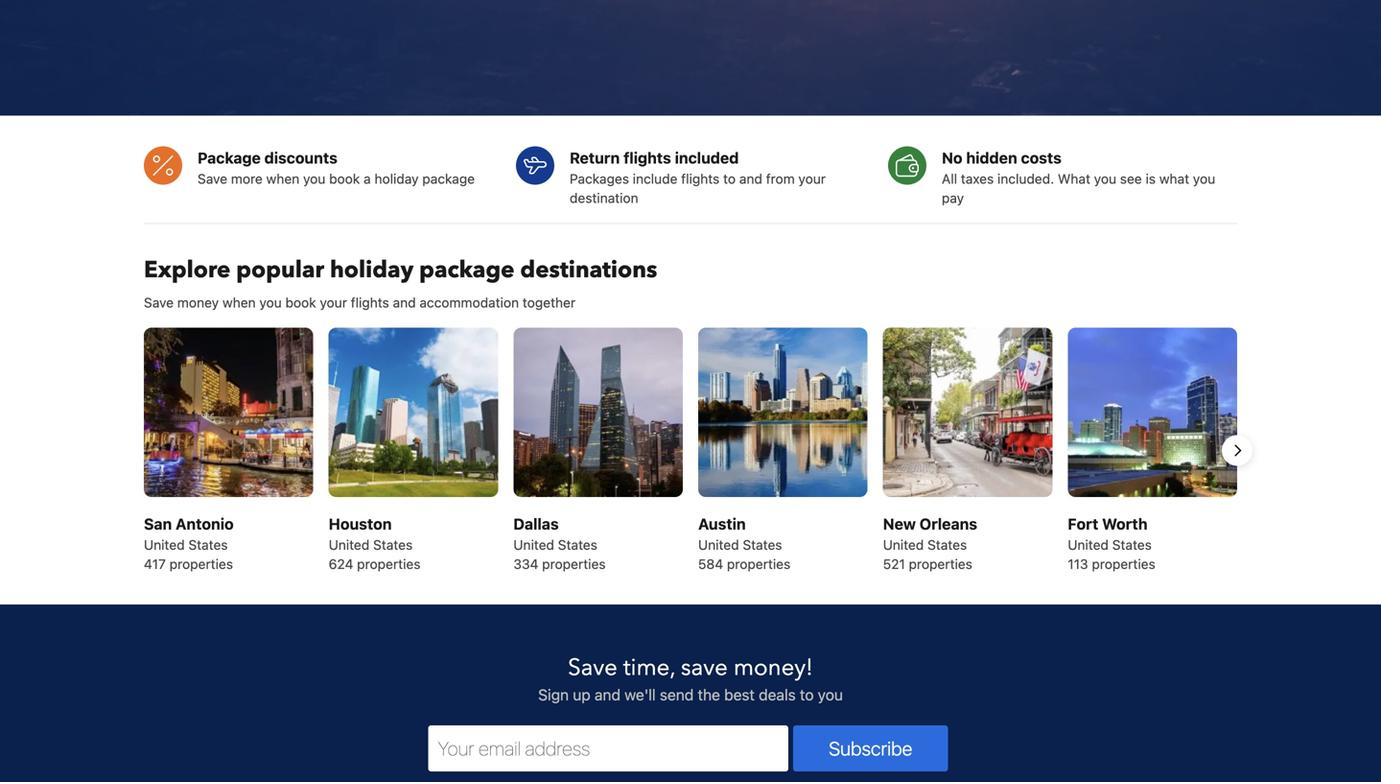 Task type: locate. For each thing, give the bounding box(es) containing it.
0 vertical spatial package
[[423, 171, 475, 186]]

4 properties from the left
[[727, 556, 791, 572]]

fort worth united states 113 properties
[[1068, 515, 1156, 572]]

when down the discounts
[[266, 171, 300, 186]]

book inside package discounts save more when you book a holiday package
[[329, 171, 360, 186]]

properties down worth
[[1093, 556, 1156, 572]]

and
[[740, 171, 763, 186], [393, 294, 416, 310], [595, 686, 621, 704]]

0 vertical spatial your
[[799, 171, 826, 186]]

save inside explore popular holiday package destinations save money when you book your flights and accommodation together
[[144, 294, 174, 310]]

2 vertical spatial save
[[568, 652, 618, 684]]

0 vertical spatial to
[[724, 171, 736, 186]]

states down austin
[[743, 537, 783, 553]]

5 states from the left
[[928, 537, 968, 553]]

0 horizontal spatial to
[[724, 171, 736, 186]]

1 vertical spatial save
[[144, 294, 174, 310]]

united down fort
[[1068, 537, 1109, 553]]

5 properties from the left
[[909, 556, 973, 572]]

package up accommodation
[[420, 254, 515, 286]]

1 vertical spatial package
[[420, 254, 515, 286]]

san
[[144, 515, 172, 533]]

1 horizontal spatial and
[[595, 686, 621, 704]]

pay
[[942, 190, 965, 206]]

1 properties from the left
[[170, 556, 233, 572]]

properties
[[170, 556, 233, 572], [357, 556, 421, 572], [542, 556, 606, 572], [727, 556, 791, 572], [909, 556, 973, 572], [1093, 556, 1156, 572]]

united inside houston united states 624 properties
[[329, 537, 370, 553]]

austin united states 584 properties
[[699, 515, 791, 572]]

2 horizontal spatial flights
[[682, 171, 720, 186]]

properties down antonio
[[170, 556, 233, 572]]

1 horizontal spatial your
[[799, 171, 826, 186]]

6 united from the left
[[1068, 537, 1109, 553]]

save down package on the left of page
[[198, 171, 228, 186]]

and left from
[[740, 171, 763, 186]]

united
[[144, 537, 185, 553], [329, 537, 370, 553], [514, 537, 555, 553], [699, 537, 740, 553], [884, 537, 924, 553], [1068, 537, 1109, 553]]

0 vertical spatial and
[[740, 171, 763, 186]]

to down included
[[724, 171, 736, 186]]

states down orleans
[[928, 537, 968, 553]]

united up 624
[[329, 537, 370, 553]]

book down 'popular'
[[286, 294, 316, 310]]

2 united from the left
[[329, 537, 370, 553]]

explore popular holiday package destinations region
[[129, 328, 1253, 574]]

states down houston
[[373, 537, 413, 553]]

states down worth
[[1113, 537, 1152, 553]]

you down 'popular'
[[260, 294, 282, 310]]

and left accommodation
[[393, 294, 416, 310]]

properties inside austin united states 584 properties
[[727, 556, 791, 572]]

antonio
[[176, 515, 234, 533]]

3 states from the left
[[558, 537, 598, 553]]

0 vertical spatial flights
[[624, 149, 672, 167]]

new orleans united states 521 properties
[[884, 515, 978, 572]]

taxes
[[961, 171, 994, 186]]

states inside san antonio united states 417 properties
[[188, 537, 228, 553]]

all
[[942, 171, 958, 186]]

you right deals
[[818, 686, 843, 704]]

save up up
[[568, 652, 618, 684]]

2 horizontal spatial save
[[568, 652, 618, 684]]

states down dallas
[[558, 537, 598, 553]]

Your email address email field
[[429, 725, 789, 772]]

0 vertical spatial save
[[198, 171, 228, 186]]

destination
[[570, 190, 639, 206]]

properties right 624
[[357, 556, 421, 572]]

holiday inside package discounts save more when you book a holiday package
[[375, 171, 419, 186]]

united inside san antonio united states 417 properties
[[144, 537, 185, 553]]

334
[[514, 556, 539, 572]]

2 horizontal spatial and
[[740, 171, 763, 186]]

sign
[[538, 686, 569, 704]]

package discounts save more when you book a holiday package
[[198, 149, 475, 186]]

1 vertical spatial book
[[286, 294, 316, 310]]

properties inside new orleans united states 521 properties
[[909, 556, 973, 572]]

united up 417
[[144, 537, 185, 553]]

worth
[[1103, 515, 1148, 533]]

0 horizontal spatial and
[[393, 294, 416, 310]]

2 vertical spatial and
[[595, 686, 621, 704]]

holiday inside explore popular holiday package destinations save money when you book your flights and accommodation together
[[330, 254, 414, 286]]

deals
[[759, 686, 796, 704]]

624
[[329, 556, 354, 572]]

1 vertical spatial to
[[800, 686, 814, 704]]

holiday
[[375, 171, 419, 186], [330, 254, 414, 286]]

states inside new orleans united states 521 properties
[[928, 537, 968, 553]]

1 horizontal spatial book
[[329, 171, 360, 186]]

return
[[570, 149, 620, 167]]

0 horizontal spatial your
[[320, 294, 347, 310]]

6 states from the left
[[1113, 537, 1152, 553]]

your right from
[[799, 171, 826, 186]]

when right money
[[223, 294, 256, 310]]

orleans
[[920, 515, 978, 533]]

2 states from the left
[[373, 537, 413, 553]]

and inside explore popular holiday package destinations save money when you book your flights and accommodation together
[[393, 294, 416, 310]]

save inside package discounts save more when you book a holiday package
[[198, 171, 228, 186]]

united up 334
[[514, 537, 555, 553]]

0 vertical spatial holiday
[[375, 171, 419, 186]]

3 properties from the left
[[542, 556, 606, 572]]

you right what
[[1194, 171, 1216, 186]]

save
[[198, 171, 228, 186], [144, 294, 174, 310], [568, 652, 618, 684]]

is
[[1146, 171, 1156, 186]]

time,
[[624, 652, 676, 684]]

save
[[681, 652, 728, 684]]

properties right 334
[[542, 556, 606, 572]]

properties inside dallas united states 334 properties
[[542, 556, 606, 572]]

more
[[231, 171, 263, 186]]

you down the discounts
[[303, 171, 326, 186]]

up
[[573, 686, 591, 704]]

states
[[188, 537, 228, 553], [373, 537, 413, 553], [558, 537, 598, 553], [743, 537, 783, 553], [928, 537, 968, 553], [1113, 537, 1152, 553]]

5 united from the left
[[884, 537, 924, 553]]

2 vertical spatial flights
[[351, 294, 389, 310]]

when
[[266, 171, 300, 186], [223, 294, 256, 310]]

4 united from the left
[[699, 537, 740, 553]]

your
[[799, 171, 826, 186], [320, 294, 347, 310]]

your down 'popular'
[[320, 294, 347, 310]]

no
[[942, 149, 963, 167]]

no hidden costs all taxes included. what you see is what you pay
[[942, 149, 1216, 206]]

your inside return flights included packages include flights to and from your destination
[[799, 171, 826, 186]]

1 united from the left
[[144, 537, 185, 553]]

subscribe
[[829, 737, 913, 760]]

1 vertical spatial when
[[223, 294, 256, 310]]

book
[[329, 171, 360, 186], [286, 294, 316, 310]]

book inside explore popular holiday package destinations save money when you book your flights and accommodation together
[[286, 294, 316, 310]]

united up 584 at the right
[[699, 537, 740, 553]]

1 vertical spatial and
[[393, 294, 416, 310]]

houston
[[329, 515, 392, 533]]

4 states from the left
[[743, 537, 783, 553]]

when inside explore popular holiday package destinations save money when you book your flights and accommodation together
[[223, 294, 256, 310]]

properties right 584 at the right
[[727, 556, 791, 572]]

states down antonio
[[188, 537, 228, 553]]

2 properties from the left
[[357, 556, 421, 572]]

united down new
[[884, 537, 924, 553]]

1 horizontal spatial when
[[266, 171, 300, 186]]

return flights included packages include flights to and from your destination
[[570, 149, 826, 206]]

to
[[724, 171, 736, 186], [800, 686, 814, 704]]

1 states from the left
[[188, 537, 228, 553]]

states inside houston united states 624 properties
[[373, 537, 413, 553]]

a
[[364, 171, 371, 186]]

book left a
[[329, 171, 360, 186]]

1 horizontal spatial save
[[198, 171, 228, 186]]

holiday right a
[[375, 171, 419, 186]]

your inside explore popular holiday package destinations save money when you book your flights and accommodation together
[[320, 294, 347, 310]]

costs
[[1022, 149, 1062, 167]]

destinations
[[521, 254, 658, 286]]

0 vertical spatial book
[[329, 171, 360, 186]]

0 vertical spatial when
[[266, 171, 300, 186]]

0 horizontal spatial book
[[286, 294, 316, 310]]

0 horizontal spatial when
[[223, 294, 256, 310]]

best
[[725, 686, 755, 704]]

new
[[884, 515, 917, 533]]

1 horizontal spatial to
[[800, 686, 814, 704]]

3 united from the left
[[514, 537, 555, 553]]

properties down orleans
[[909, 556, 973, 572]]

1 vertical spatial your
[[320, 294, 347, 310]]

and inside save time, save money! sign up and we'll send the best deals to you
[[595, 686, 621, 704]]

the
[[698, 686, 721, 704]]

what
[[1160, 171, 1190, 186]]

to right deals
[[800, 686, 814, 704]]

6 properties from the left
[[1093, 556, 1156, 572]]

package right a
[[423, 171, 475, 186]]

package
[[423, 171, 475, 186], [420, 254, 515, 286]]

save left money
[[144, 294, 174, 310]]

holiday down a
[[330, 254, 414, 286]]

included.
[[998, 171, 1055, 186]]

you
[[303, 171, 326, 186], [1095, 171, 1117, 186], [1194, 171, 1216, 186], [260, 294, 282, 310], [818, 686, 843, 704]]

included
[[675, 149, 739, 167]]

0 horizontal spatial save
[[144, 294, 174, 310]]

0 horizontal spatial flights
[[351, 294, 389, 310]]

flights
[[624, 149, 672, 167], [682, 171, 720, 186], [351, 294, 389, 310]]

and right up
[[595, 686, 621, 704]]

1 vertical spatial holiday
[[330, 254, 414, 286]]

san antonio united states 417 properties
[[144, 515, 234, 572]]



Task type: describe. For each thing, give the bounding box(es) containing it.
next image
[[1226, 439, 1250, 462]]

save time, save money! sign up and we'll send the best deals to you
[[538, 652, 843, 704]]

united inside the fort worth united states 113 properties
[[1068, 537, 1109, 553]]

explore popular holiday package destinations save money when you book your flights and accommodation together
[[144, 254, 658, 310]]

417
[[144, 556, 166, 572]]

subscribe button
[[794, 725, 949, 772]]

together
[[523, 294, 576, 310]]

save inside save time, save money! sign up and we'll send the best deals to you
[[568, 652, 618, 684]]

states inside the fort worth united states 113 properties
[[1113, 537, 1152, 553]]

to inside save time, save money! sign up and we'll send the best deals to you
[[800, 686, 814, 704]]

when inside package discounts save more when you book a holiday package
[[266, 171, 300, 186]]

package
[[198, 149, 261, 167]]

discounts
[[265, 149, 338, 167]]

properties inside houston united states 624 properties
[[357, 556, 421, 572]]

we'll
[[625, 686, 656, 704]]

united inside austin united states 584 properties
[[699, 537, 740, 553]]

113
[[1068, 556, 1089, 572]]

austin
[[699, 515, 746, 533]]

you inside package discounts save more when you book a holiday package
[[303, 171, 326, 186]]

and inside return flights included packages include flights to and from your destination
[[740, 171, 763, 186]]

packages
[[570, 171, 630, 186]]

include
[[633, 171, 678, 186]]

1 vertical spatial flights
[[682, 171, 720, 186]]

521
[[884, 556, 906, 572]]

flights inside explore popular holiday package destinations save money when you book your flights and accommodation together
[[351, 294, 389, 310]]

hidden
[[967, 149, 1018, 167]]

dallas united states 334 properties
[[514, 515, 606, 572]]

money
[[177, 294, 219, 310]]

properties inside the fort worth united states 113 properties
[[1093, 556, 1156, 572]]

you inside save time, save money! sign up and we'll send the best deals to you
[[818, 686, 843, 704]]

fort
[[1068, 515, 1099, 533]]

what
[[1059, 171, 1091, 186]]

explore
[[144, 254, 231, 286]]

houston united states 624 properties
[[329, 515, 421, 572]]

states inside dallas united states 334 properties
[[558, 537, 598, 553]]

money!
[[734, 652, 814, 684]]

accommodation
[[420, 294, 519, 310]]

to inside return flights included packages include flights to and from your destination
[[724, 171, 736, 186]]

see
[[1121, 171, 1143, 186]]

package inside package discounts save more when you book a holiday package
[[423, 171, 475, 186]]

dallas
[[514, 515, 559, 533]]

package inside explore popular holiday package destinations save money when you book your flights and accommodation together
[[420, 254, 515, 286]]

united inside new orleans united states 521 properties
[[884, 537, 924, 553]]

states inside austin united states 584 properties
[[743, 537, 783, 553]]

united inside dallas united states 334 properties
[[514, 537, 555, 553]]

from
[[766, 171, 795, 186]]

you left 'see'
[[1095, 171, 1117, 186]]

properties inside san antonio united states 417 properties
[[170, 556, 233, 572]]

584
[[699, 556, 724, 572]]

1 horizontal spatial flights
[[624, 149, 672, 167]]

popular
[[236, 254, 324, 286]]

you inside explore popular holiday package destinations save money when you book your flights and accommodation together
[[260, 294, 282, 310]]

send
[[660, 686, 694, 704]]



Task type: vqa. For each thing, say whether or not it's contained in the screenshot.


